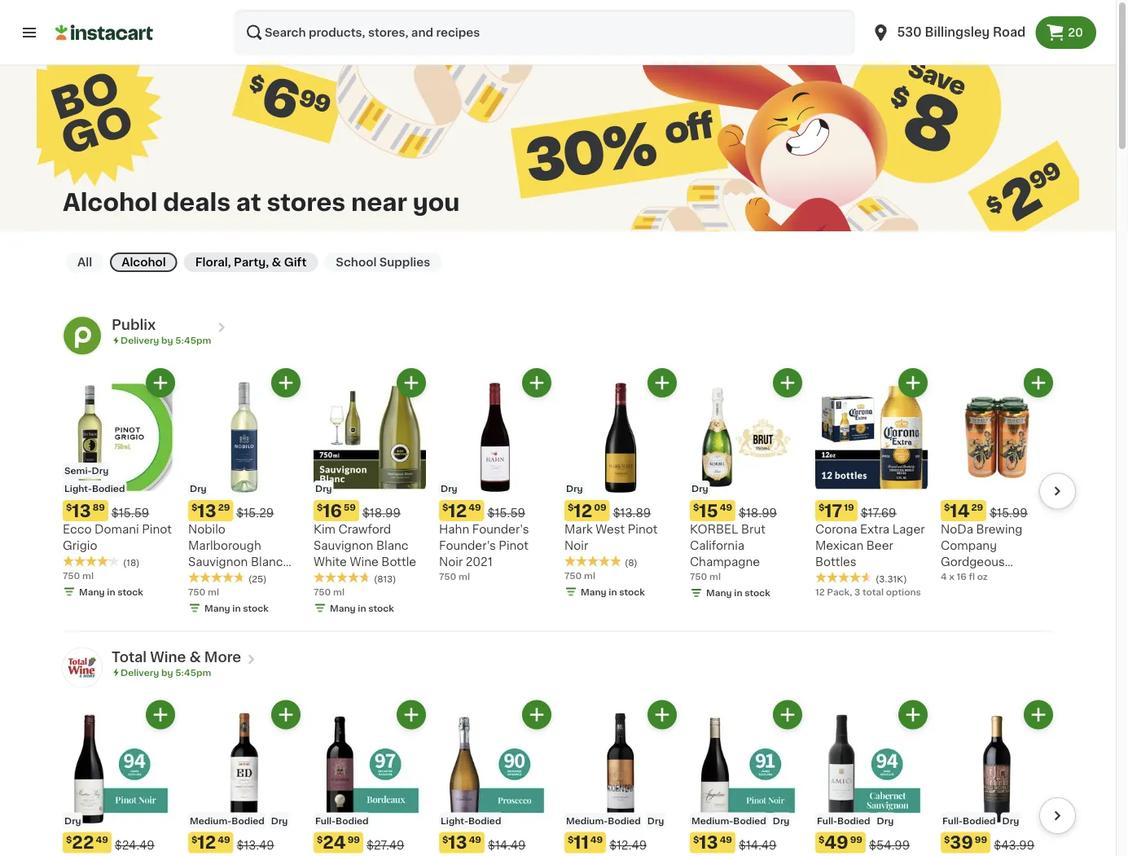 Task type: locate. For each thing, give the bounding box(es) containing it.
5:45pm down floral,
[[175, 336, 211, 345]]

add image for $11.49 original price: $12.49 element in the right of the page
[[652, 704, 672, 725]]

in down champagne
[[734, 588, 743, 597]]

2 horizontal spatial full-
[[942, 816, 963, 825]]

& left more
[[189, 650, 201, 664]]

sauvignon down marlborough
[[188, 556, 248, 568]]

1 $15.59 from the left
[[111, 507, 149, 519]]

2 full- from the left
[[817, 816, 837, 825]]

full-bodied dry up $ 39 99
[[942, 816, 1019, 825]]

1 full-bodied dry from the left
[[817, 816, 894, 825]]

by for 12
[[161, 668, 173, 677]]

3 medium-bodied dry from the left
[[692, 816, 790, 825]]

13 inside $13.29 original price: $15.29 element
[[197, 502, 216, 519]]

add image for $12.49 original price: $15.59 element
[[527, 373, 547, 393]]

kim crawford sauvignon blanc white wine bottle
[[314, 524, 416, 568]]

2 $ 13 49 from the left
[[693, 834, 732, 851]]

29 up the nobilo
[[218, 503, 230, 512]]

white down marlborough
[[188, 573, 221, 584]]

$11.49 original price: $12.49 element
[[564, 832, 677, 853]]

1 horizontal spatial light-bodied
[[441, 816, 501, 825]]

noir down the mark at the right of the page
[[564, 540, 588, 551]]

1 $ 13 49 from the left
[[442, 834, 481, 851]]

2 medium-bodied dry from the left
[[566, 816, 664, 825]]

$ inside $ 15 49
[[693, 503, 699, 512]]

pinot right 'domani'
[[142, 524, 172, 535]]

corona
[[815, 524, 857, 535]]

0 horizontal spatial $ 13 49
[[442, 834, 481, 851]]

by
[[161, 336, 173, 345], [161, 668, 173, 677]]

$ left $24.49
[[66, 835, 72, 844]]

noir
[[564, 540, 588, 551], [439, 556, 463, 568]]

& for wine
[[189, 650, 201, 664]]

1 vertical spatial delivery by 5:45pm
[[121, 668, 211, 677]]

750 down the grigio
[[63, 571, 80, 580]]

ml down champagne
[[710, 572, 721, 581]]

1 delivery from the top
[[121, 336, 159, 345]]

13 right $27.49
[[448, 834, 467, 851]]

stores
[[267, 191, 346, 214]]

1 horizontal spatial light-
[[441, 816, 468, 825]]

0 horizontal spatial blanc
[[251, 556, 283, 568]]

stock down (8) in the right of the page
[[619, 587, 645, 596]]

13 for semi-dry
[[72, 502, 91, 519]]

add image for 17
[[903, 373, 923, 393]]

750 down kim
[[314, 587, 331, 596]]

$ right $54.99 on the bottom right of page
[[944, 835, 950, 844]]

1 $18.99 from the left
[[362, 507, 401, 519]]

item carousel region for publix
[[40, 368, 1076, 624]]

1 horizontal spatial $18.99
[[739, 507, 777, 519]]

$ inside '$ 13 89'
[[66, 503, 72, 512]]

$13.49 original price: $14.49 element for light-bodied
[[439, 832, 551, 853]]

$18.99 for 15
[[739, 507, 777, 519]]

$15.59 for 12
[[488, 507, 525, 519]]

$ up noda
[[944, 503, 950, 512]]

$ 12 49 for $15.59
[[442, 502, 481, 519]]

99 inside $ 39 99
[[975, 835, 987, 844]]

product group
[[63, 368, 175, 598], [188, 368, 301, 615], [314, 368, 426, 615], [439, 368, 551, 583], [564, 368, 677, 598], [690, 368, 802, 599], [815, 368, 928, 598], [941, 368, 1053, 584], [63, 700, 175, 856], [188, 700, 301, 856], [314, 700, 426, 856], [439, 700, 551, 856], [564, 700, 677, 856], [690, 700, 802, 856], [815, 700, 928, 856], [941, 700, 1053, 856]]

0 horizontal spatial white
[[188, 573, 221, 584]]

bottle
[[381, 556, 416, 568]]

5:45pm down the total wine & more
[[175, 668, 211, 677]]

2 $13.49 original price: $14.49 element from the left
[[690, 832, 802, 853]]

item carousel region
[[40, 368, 1076, 624], [40, 700, 1076, 856]]

full-bodied dry up $ 49 99
[[817, 816, 894, 825]]

None search field
[[235, 10, 855, 55]]

0 horizontal spatial medium-
[[190, 816, 232, 825]]

ml
[[82, 571, 94, 580], [584, 571, 595, 580], [459, 572, 470, 581], [710, 572, 721, 581], [208, 587, 219, 596], [333, 587, 345, 596]]

1 vertical spatial blanc
[[251, 556, 283, 568]]

3 medium- from the left
[[692, 816, 733, 825]]

alcohol right all at the top
[[121, 257, 166, 268]]

49 inside $ 22 49
[[96, 835, 108, 844]]

$ 49 99
[[819, 834, 863, 851]]

99 for 49
[[850, 835, 863, 844]]

many in stock
[[79, 587, 143, 596], [581, 587, 645, 596], [706, 588, 770, 597], [204, 604, 269, 612], [330, 604, 394, 612]]

product group containing 11
[[564, 700, 677, 856]]

0 vertical spatial wine
[[350, 556, 379, 568]]

$ 15 49
[[693, 502, 732, 519]]

many in stock down the (18)
[[79, 587, 143, 596]]

★★★★★
[[63, 556, 120, 567], [63, 556, 120, 567], [564, 556, 622, 567], [564, 556, 622, 567], [188, 572, 245, 583], [188, 572, 245, 583], [314, 572, 371, 583], [314, 572, 371, 583], [815, 572, 872, 583], [815, 572, 872, 583]]

$18.99
[[362, 507, 401, 519], [739, 507, 777, 519]]

$ inside the "$ 11 49"
[[568, 835, 574, 844]]

1 horizontal spatial &
[[272, 257, 281, 268]]

$54.99
[[869, 839, 910, 851]]

add image for $13.49 original price: $14.49 element related to light-bodied
[[527, 704, 547, 725]]

2 by from the top
[[161, 668, 173, 677]]

99 for 24
[[348, 835, 360, 844]]

product group containing 17
[[815, 368, 928, 598]]

supplies
[[379, 257, 430, 268]]

1 vertical spatial alcohol
[[121, 257, 166, 268]]

pack,
[[827, 587, 852, 596]]

1 horizontal spatial 99
[[850, 835, 863, 844]]

wine up (813)
[[350, 556, 379, 568]]

1 horizontal spatial white
[[314, 556, 347, 568]]

many up more
[[204, 604, 230, 612]]

product group containing 49
[[815, 700, 928, 856]]

0 horizontal spatial light-bodied
[[64, 484, 125, 493]]

750 ml for $ 13 29
[[188, 587, 219, 596]]

medium-bodied dry for 12
[[190, 816, 288, 825]]

1 horizontal spatial wine
[[224, 573, 253, 584]]

1 horizontal spatial medium-bodied dry
[[566, 816, 664, 825]]

item carousel region containing 22
[[40, 700, 1076, 856]]

16
[[323, 502, 342, 519], [957, 572, 967, 581]]

$ inside $ 39 99
[[944, 835, 950, 844]]

0 horizontal spatial medium-bodied dry
[[190, 816, 288, 825]]

1 vertical spatial delivery
[[121, 668, 159, 677]]

Search field
[[235, 10, 855, 55]]

blanc for 13
[[251, 556, 283, 568]]

$15.99
[[990, 507, 1028, 519]]

$ 13 89
[[66, 502, 105, 519]]

1 vertical spatial white
[[188, 573, 221, 584]]

many in stock down champagne
[[706, 588, 770, 597]]

1 horizontal spatial $13.49 original price: $14.49 element
[[690, 832, 802, 853]]

$ for $39.99 original price: $43.99 element
[[944, 835, 950, 844]]

$ 12 49 left $13.49
[[191, 834, 230, 851]]

pinot inside hahn founder's founder's pinot noir 2021 750 ml
[[499, 540, 529, 551]]

750 down champagne
[[690, 572, 707, 581]]

0 vertical spatial light-
[[64, 484, 92, 493]]

blanc inside nobilo marlborough sauvignon blanc white wine
[[251, 556, 283, 568]]

full-
[[315, 816, 336, 825], [817, 816, 837, 825], [942, 816, 963, 825]]

0 vertical spatial delivery
[[121, 336, 159, 345]]

medium- for 12
[[190, 816, 232, 825]]

1 horizontal spatial sauvignon
[[314, 540, 373, 551]]

sauvignon
[[314, 540, 373, 551], [188, 556, 248, 568]]

0 horizontal spatial wine
[[150, 650, 186, 664]]

1 $13.49 original price: $14.49 element from the left
[[439, 832, 551, 853]]

founder's up 2021
[[439, 540, 496, 551]]

total wine & more image
[[63, 648, 102, 687]]

noir inside the $ 12 09 $13.89 mark west pinot noir
[[564, 540, 588, 551]]

99 left $54.99 on the bottom right of page
[[850, 835, 863, 844]]

pinot down $13.89
[[628, 524, 658, 535]]

$13.49 original price: $14.49 element
[[439, 832, 551, 853], [690, 832, 802, 853]]

2 item carousel region from the top
[[40, 700, 1076, 856]]

founder's
[[472, 524, 529, 535], [439, 540, 496, 551]]

5:45pm for 12
[[175, 668, 211, 677]]

light-
[[64, 484, 92, 493], [441, 816, 468, 825]]

$ right $27.49
[[442, 835, 448, 844]]

many in stock for $ 16 59
[[330, 604, 394, 612]]

$18.99 up 'brut'
[[739, 507, 777, 519]]

add image for 39
[[1028, 704, 1049, 725]]

29 inside $ 13 29
[[218, 503, 230, 512]]

product group containing 39
[[941, 700, 1053, 856]]

1 horizontal spatial 16
[[957, 572, 967, 581]]

$ 16 59
[[317, 502, 356, 519]]

$ up korbel
[[693, 503, 699, 512]]

many for $ 13 89
[[79, 587, 105, 596]]

full-bodied dry for 39
[[942, 816, 1019, 825]]

29
[[218, 503, 230, 512], [971, 503, 983, 512]]

750 down marlborough
[[188, 587, 206, 596]]

1 vertical spatial light-
[[441, 816, 468, 825]]

$ for medium-bodied's $13.49 original price: $14.49 element
[[693, 835, 699, 844]]

0 vertical spatial &
[[272, 257, 281, 268]]

$ 12 49
[[442, 502, 481, 519], [191, 834, 230, 851]]

20 button
[[1036, 16, 1096, 49]]

1 horizontal spatial $14.49
[[739, 839, 777, 851]]

options
[[886, 587, 921, 596]]

medium- for 11
[[566, 816, 608, 825]]

$ left $12.49
[[568, 835, 574, 844]]

39
[[950, 834, 973, 851]]

750 ml down nobilo marlborough sauvignon blanc white wine
[[188, 587, 219, 596]]

99 inside $ 49 99
[[850, 835, 863, 844]]

0 horizontal spatial $13.49 original price: $14.49 element
[[439, 832, 551, 853]]

1 by from the top
[[161, 336, 173, 345]]

$13.89
[[613, 507, 651, 519]]

$ for $12.49 original price: $15.59 element
[[442, 503, 448, 512]]

mark
[[564, 524, 593, 535]]

delivery by 5:45pm down the total wine & more
[[121, 668, 211, 677]]

1 horizontal spatial full-bodied dry
[[942, 816, 1019, 825]]

$ up corona
[[819, 503, 825, 512]]

2 medium- from the left
[[566, 816, 608, 825]]

$14.49
[[488, 839, 526, 851], [739, 839, 777, 851]]

29 inside $ 14 29
[[971, 503, 983, 512]]

$ 13 49 for medium-bodied
[[693, 834, 732, 851]]

0 horizontal spatial full-
[[315, 816, 336, 825]]

1 vertical spatial $ 12 49
[[191, 834, 230, 851]]

13 up the nobilo
[[197, 502, 216, 519]]

12 inside the $ 12 09 $13.89 mark west pinot noir
[[574, 502, 592, 519]]

delivery by 5:45pm for 12
[[121, 668, 211, 677]]

1 29 from the left
[[218, 503, 230, 512]]

wine inside kim crawford sauvignon blanc white wine bottle
[[350, 556, 379, 568]]

0 horizontal spatial full-bodied dry
[[817, 816, 894, 825]]

$ 12 49 for $13.49
[[191, 834, 230, 851]]

product group containing 22
[[63, 700, 175, 856]]

& left gift
[[272, 257, 281, 268]]

alcohol up all link
[[63, 191, 158, 214]]

$ 13 49
[[442, 834, 481, 851], [693, 834, 732, 851]]

(25)
[[248, 574, 267, 583]]

white inside nobilo marlborough sauvignon blanc white wine
[[188, 573, 221, 584]]

$ up the nobilo
[[191, 503, 197, 512]]

2 $18.99 from the left
[[739, 507, 777, 519]]

$ right $24.49
[[191, 835, 197, 844]]

1 horizontal spatial 29
[[971, 503, 983, 512]]

0 vertical spatial blanc
[[376, 540, 408, 551]]

99 right 24
[[348, 835, 360, 844]]

12 up hahn
[[448, 502, 467, 519]]

49 inside $ 15 49
[[720, 503, 732, 512]]

$ for $49.99 original price: $54.99 element
[[819, 835, 825, 844]]

0 vertical spatial 16
[[323, 502, 342, 519]]

1 horizontal spatial pinot
[[499, 540, 529, 551]]

$ inside '$ 24 99'
[[317, 835, 323, 844]]

2 horizontal spatial pinot
[[628, 524, 658, 535]]

$15.59 up hahn founder's founder's pinot noir 2021 750 ml
[[488, 507, 525, 519]]

11
[[574, 834, 589, 851]]

13 for light-bodied
[[448, 834, 467, 851]]

medium-bodied dry for 11
[[566, 816, 664, 825]]

total
[[112, 650, 147, 664]]

full- up $ 49 99
[[817, 816, 837, 825]]

$ up ecco
[[66, 503, 72, 512]]

29 for 13
[[218, 503, 230, 512]]

1 horizontal spatial $ 12 49
[[442, 502, 481, 519]]

ml down 2021
[[459, 572, 470, 581]]

delivery by 5:45pm down publix
[[121, 336, 211, 345]]

stock down the (18)
[[118, 587, 143, 596]]

many
[[79, 587, 105, 596], [581, 587, 607, 596], [706, 588, 732, 597], [204, 604, 230, 612], [330, 604, 356, 612]]

750 inside 'korbel brut california champagne 750 ml'
[[690, 572, 707, 581]]

3 full- from the left
[[942, 816, 963, 825]]

$ up hahn
[[442, 503, 448, 512]]

$ inside $ 16 59
[[317, 503, 323, 512]]

ml down nobilo marlborough sauvignon blanc white wine
[[208, 587, 219, 596]]

(8)
[[625, 558, 638, 567]]

0 horizontal spatial $18.99
[[362, 507, 401, 519]]

0 vertical spatial sauvignon
[[314, 540, 373, 551]]

1 horizontal spatial medium-
[[566, 816, 608, 825]]

1 horizontal spatial noir
[[564, 540, 588, 551]]

ale
[[994, 573, 1012, 584]]

13 left 89 at the left of the page
[[72, 502, 91, 519]]

16 left 59
[[323, 502, 342, 519]]

blanc for 16
[[376, 540, 408, 551]]

white for 16
[[314, 556, 347, 568]]

$ inside $ 14 29
[[944, 503, 950, 512]]

delivery down total
[[121, 668, 159, 677]]

0 vertical spatial alcohol
[[63, 191, 158, 214]]

49
[[469, 503, 481, 512], [720, 503, 732, 512], [825, 834, 849, 851], [96, 835, 108, 844], [218, 835, 230, 844], [469, 835, 481, 844], [590, 835, 603, 844], [720, 835, 732, 844]]

1 vertical spatial founder's
[[439, 540, 496, 551]]

$ 12 09 $13.89 mark west pinot noir
[[564, 502, 658, 551]]

party,
[[234, 257, 269, 268]]

1 full- from the left
[[315, 816, 336, 825]]

750 ml inside product group
[[314, 587, 345, 596]]

750 ml for $ 13 89
[[63, 571, 94, 580]]

1 medium- from the left
[[190, 816, 232, 825]]

add image for medium-bodied's $13.49 original price: $14.49 element
[[778, 704, 798, 725]]

medium- inside product group
[[566, 816, 608, 825]]

2 29 from the left
[[971, 503, 983, 512]]

0 horizontal spatial light-
[[64, 484, 92, 493]]

1 vertical spatial 5:45pm
[[175, 668, 211, 677]]

california
[[690, 540, 745, 551]]

$ for $13.29 original price: $15.29 element
[[191, 503, 197, 512]]

1 vertical spatial light-bodied
[[441, 816, 501, 825]]

wine for 13
[[224, 573, 253, 584]]

750 down the mark at the right of the page
[[564, 571, 582, 580]]

750 ml down kim crawford sauvignon blanc white wine bottle
[[314, 587, 345, 596]]

$15.59
[[111, 507, 149, 519], [488, 507, 525, 519]]

530
[[897, 26, 922, 38]]

1 horizontal spatial $ 13 49
[[693, 834, 732, 851]]

$15.49 original price: $18.99 element
[[690, 500, 802, 521]]

2021
[[466, 556, 493, 568]]

stock down (813)
[[368, 604, 394, 612]]

12
[[448, 502, 467, 519], [574, 502, 592, 519], [815, 587, 825, 596], [197, 834, 216, 851]]

$ for $15.49 original price: $18.99 element
[[693, 503, 699, 512]]

1 vertical spatial item carousel region
[[40, 700, 1076, 856]]

$39.99 original price: $43.99 element
[[941, 832, 1053, 853]]

1 530 billingsley road button from the left
[[861, 10, 1036, 55]]

0 vertical spatial 5:45pm
[[175, 336, 211, 345]]

1 delivery by 5:45pm from the top
[[121, 336, 211, 345]]

750 ml down the mark at the right of the page
[[564, 571, 595, 580]]

add image for $12.49 original price: $13.49 element
[[276, 704, 296, 725]]

2 delivery by 5:45pm from the top
[[121, 668, 211, 677]]

0 vertical spatial item carousel region
[[40, 368, 1076, 624]]

1 horizontal spatial full-
[[817, 816, 837, 825]]

alcohol for alcohol
[[121, 257, 166, 268]]

add image for $14.29 original price: $15.99 element
[[1028, 373, 1049, 393]]

many in stock for $ 13 29
[[204, 604, 269, 612]]

16 right x
[[957, 572, 967, 581]]

1 5:45pm from the top
[[175, 336, 211, 345]]

$ inside $ 17 19 $17.69 corona extra lager mexican beer bottles
[[819, 503, 825, 512]]

750 for kim crawford sauvignon blanc white wine bottle
[[314, 587, 331, 596]]

$ left $54.99 on the bottom right of page
[[819, 835, 825, 844]]

$ 12 49 inside $12.49 original price: $13.49 element
[[191, 834, 230, 851]]

2 horizontal spatial medium-
[[692, 816, 733, 825]]

wine down marlborough
[[224, 573, 253, 584]]

founder's down $12.49 original price: $15.59 element
[[472, 524, 529, 535]]

add image for $22.49 original price: $24.49 element
[[150, 704, 171, 725]]

0 horizontal spatial &
[[189, 650, 201, 664]]

1 horizontal spatial blanc
[[376, 540, 408, 551]]

$15.59 up 'domani'
[[111, 507, 149, 519]]

ml for kim crawford sauvignon blanc white wine bottle
[[333, 587, 345, 596]]

1 horizontal spatial $15.59
[[488, 507, 525, 519]]

wine right total
[[150, 650, 186, 664]]

1 vertical spatial &
[[189, 650, 201, 664]]

0 vertical spatial by
[[161, 336, 173, 345]]

many in stock down (25)
[[204, 604, 269, 612]]

brut
[[741, 524, 766, 535]]

add image for 15
[[778, 373, 798, 393]]

white down kim
[[314, 556, 347, 568]]

alcohol link
[[110, 253, 177, 272]]

13 for dry
[[197, 502, 216, 519]]

item carousel region containing 13
[[40, 368, 1076, 624]]

$ inside $ 13 29
[[191, 503, 197, 512]]

ml down the grigio
[[82, 571, 94, 580]]

0 horizontal spatial $ 12 49
[[191, 834, 230, 851]]

product group containing 14
[[941, 368, 1053, 584]]

1 vertical spatial by
[[161, 668, 173, 677]]

0 vertical spatial $ 12 49
[[442, 502, 481, 519]]

0 horizontal spatial $14.49
[[488, 839, 526, 851]]

2 delivery from the top
[[121, 668, 159, 677]]

ml down the mark at the right of the page
[[584, 571, 595, 580]]

many down kim crawford sauvignon blanc white wine bottle
[[330, 604, 356, 612]]

0 vertical spatial delivery by 5:45pm
[[121, 336, 211, 345]]

$ inside the $ 12 09 $13.89 mark west pinot noir
[[568, 503, 574, 512]]

medium-bodied dry for 13
[[692, 816, 790, 825]]

1 vertical spatial noir
[[439, 556, 463, 568]]

0 horizontal spatial $15.59
[[111, 507, 149, 519]]

$ 12 49 inside $12.49 original price: $15.59 element
[[442, 502, 481, 519]]

0 vertical spatial noir
[[564, 540, 588, 551]]

$17.69
[[861, 507, 896, 519]]

$49.99 original price: $54.99 element
[[815, 832, 928, 853]]

in down kim crawford sauvignon blanc white wine bottle
[[358, 604, 366, 612]]

0 vertical spatial light-bodied
[[64, 484, 125, 493]]

pinot down $12.49 original price: $15.59 element
[[499, 540, 529, 551]]

in down 'ecco domani pinot grigio' on the bottom left
[[107, 587, 115, 596]]

750
[[63, 571, 80, 580], [564, 571, 582, 580], [439, 572, 456, 581], [690, 572, 707, 581], [188, 587, 206, 596], [314, 587, 331, 596]]

750 for mark west pinot noir
[[564, 571, 582, 580]]

0 horizontal spatial sauvignon
[[188, 556, 248, 568]]

blanc inside kim crawford sauvignon blanc white wine bottle
[[376, 540, 408, 551]]

pinot inside 'ecco domani pinot grigio'
[[142, 524, 172, 535]]

white inside kim crawford sauvignon blanc white wine bottle
[[314, 556, 347, 568]]

$ for $24.99 original price: $27.49 element
[[317, 835, 323, 844]]

0 horizontal spatial 99
[[348, 835, 360, 844]]

1 item carousel region from the top
[[40, 368, 1076, 624]]

add image
[[276, 373, 296, 393], [401, 373, 422, 393], [652, 373, 672, 393], [778, 373, 798, 393], [903, 373, 923, 393], [1028, 704, 1049, 725]]

wine inside nobilo marlborough sauvignon blanc white wine
[[224, 573, 253, 584]]

delivery down publix
[[121, 336, 159, 345]]

(3.31k)
[[876, 574, 907, 583]]

20
[[1068, 27, 1083, 38]]

ml down kim crawford sauvignon blanc white wine bottle
[[333, 587, 345, 596]]

blanc up bottle
[[376, 540, 408, 551]]

$ up kim
[[317, 503, 323, 512]]

2 $14.49 from the left
[[739, 839, 777, 851]]

sauvignon down kim
[[314, 540, 373, 551]]

$ down full-bodied
[[317, 835, 323, 844]]

stock
[[118, 587, 143, 596], [619, 587, 645, 596], [745, 588, 770, 597], [243, 604, 269, 612], [368, 604, 394, 612]]

0 horizontal spatial noir
[[439, 556, 463, 568]]

sauvignon inside nobilo marlborough sauvignon blanc white wine
[[188, 556, 248, 568]]

0 horizontal spatial 29
[[218, 503, 230, 512]]

1 vertical spatial wine
[[224, 573, 253, 584]]

in up more
[[232, 604, 241, 612]]

0 vertical spatial white
[[314, 556, 347, 568]]

29 right 14
[[971, 503, 983, 512]]

0 horizontal spatial pinot
[[142, 524, 172, 535]]

2 horizontal spatial wine
[[350, 556, 379, 568]]

1 $14.49 from the left
[[488, 839, 526, 851]]

blanc up (25)
[[251, 556, 283, 568]]

0 horizontal spatial 16
[[323, 502, 342, 519]]

13 right $12.49
[[699, 834, 718, 851]]

$ 14 29
[[944, 502, 983, 519]]

99 right 39
[[975, 835, 987, 844]]

item carousel region for total wine & more
[[40, 700, 1076, 856]]

$ right $12.49
[[693, 835, 699, 844]]

12 left pack,
[[815, 587, 825, 596]]

$ for $12.49 original price: $13.49 element
[[191, 835, 197, 844]]

2 $15.59 from the left
[[488, 507, 525, 519]]

1 medium-bodied dry from the left
[[190, 816, 288, 825]]

company
[[941, 540, 997, 551]]

2 5:45pm from the top
[[175, 668, 211, 677]]

$18.99 up crawford
[[362, 507, 401, 519]]

12 left the 09
[[574, 502, 592, 519]]

medium-
[[190, 816, 232, 825], [566, 816, 608, 825], [692, 816, 733, 825]]

5:45pm for 13
[[175, 336, 211, 345]]

$24.49
[[115, 839, 155, 851]]

13
[[72, 502, 91, 519], [197, 502, 216, 519], [448, 834, 467, 851], [699, 834, 718, 851]]

white
[[314, 556, 347, 568], [188, 573, 221, 584]]

ml for nobilo marlborough sauvignon blanc white wine
[[208, 587, 219, 596]]

29 for 14
[[971, 503, 983, 512]]

oz
[[977, 572, 988, 581]]

many for $ 16 59
[[330, 604, 356, 612]]

2 full-bodied dry from the left
[[942, 816, 1019, 825]]

2 vertical spatial wine
[[150, 650, 186, 664]]

you
[[413, 191, 460, 214]]

$ up the mark at the right of the page
[[568, 503, 574, 512]]

12 pack, 3 total options
[[815, 587, 921, 596]]

total wine & more
[[112, 650, 241, 664]]

full- for 49
[[817, 816, 837, 825]]

$ inside $ 22 49
[[66, 835, 72, 844]]

add image for 16
[[401, 373, 422, 393]]

1 99 from the left
[[348, 835, 360, 844]]

99 inside '$ 24 99'
[[348, 835, 360, 844]]

3 99 from the left
[[975, 835, 987, 844]]

add image
[[150, 373, 171, 393], [527, 373, 547, 393], [1028, 373, 1049, 393], [150, 704, 171, 725], [276, 704, 296, 725], [401, 704, 422, 725], [527, 704, 547, 725], [652, 704, 672, 725], [778, 704, 798, 725], [903, 704, 923, 725]]

many in stock down (813)
[[330, 604, 394, 612]]

stock down (25)
[[243, 604, 269, 612]]

2 horizontal spatial 99
[[975, 835, 987, 844]]

school
[[336, 257, 377, 268]]

2 horizontal spatial medium-bodied dry
[[692, 816, 790, 825]]

medium-bodied dry inside product group
[[566, 816, 664, 825]]

13 inside $13.89 original price: $15.59 element
[[72, 502, 91, 519]]

full-bodied dry
[[817, 816, 894, 825], [942, 816, 1019, 825]]

1 vertical spatial sauvignon
[[188, 556, 248, 568]]

noir left 2021
[[439, 556, 463, 568]]

alcohol deals at stores near you main content
[[0, 0, 1116, 856]]

$ inside $ 49 99
[[819, 835, 825, 844]]

2 99 from the left
[[850, 835, 863, 844]]

sauvignon inside kim crawford sauvignon blanc white wine bottle
[[314, 540, 373, 551]]

750 ml down the grigio
[[63, 571, 94, 580]]

delivery for 22
[[121, 668, 159, 677]]

stock for $ 13 89
[[118, 587, 143, 596]]

$ 12 49 up hahn
[[442, 502, 481, 519]]

$ 24 99
[[317, 834, 360, 851]]

white for 13
[[188, 573, 221, 584]]



Task type: describe. For each thing, give the bounding box(es) containing it.
medium- for 13
[[692, 816, 733, 825]]

champagne
[[690, 556, 760, 568]]

stock for $ 16 59
[[368, 604, 394, 612]]

$43.99
[[994, 839, 1035, 851]]

road
[[993, 26, 1026, 38]]

add image for $49.99 original price: $54.99 element
[[903, 704, 923, 725]]

school supplies link
[[324, 253, 442, 272]]

$ for $22.49 original price: $24.49 element
[[66, 835, 72, 844]]

west
[[596, 524, 625, 535]]

$16.59 original price: $18.99 element
[[314, 500, 426, 521]]

bottles
[[815, 556, 857, 568]]

17
[[825, 502, 842, 519]]

gift
[[284, 257, 307, 268]]

49 inside the "$ 11 49"
[[590, 835, 603, 844]]

3
[[855, 587, 860, 596]]

$ for $13.89 original price: $15.59 element
[[66, 503, 72, 512]]

mexican
[[815, 540, 864, 551]]

ml for ecco domani pinot grigio
[[82, 571, 94, 580]]

many in stock for $ 13 89
[[79, 587, 143, 596]]

kim
[[314, 524, 336, 535]]

$ for $13.49 original price: $14.49 element related to light-bodied
[[442, 835, 448, 844]]

750 inside hahn founder's founder's pinot noir 2021 750 ml
[[439, 572, 456, 581]]

$ for $14.29 original price: $15.99 element
[[944, 503, 950, 512]]

99 for 39
[[975, 835, 987, 844]]

1 vertical spatial 16
[[957, 572, 967, 581]]

$ 11 49
[[568, 834, 603, 851]]

semi-dry
[[64, 466, 109, 475]]

hahn
[[439, 524, 469, 535]]

750 for ecco domani pinot grigio
[[63, 571, 80, 580]]

$18.99 for 16
[[362, 507, 401, 519]]

$12.49 original price: $15.59 element
[[439, 500, 551, 521]]

marlborough
[[188, 540, 261, 551]]

750 ml for $ 16 59
[[314, 587, 345, 596]]

$27.49
[[367, 839, 404, 851]]

$ for $16.59 original price: $18.99 element
[[317, 503, 323, 512]]

59
[[344, 503, 356, 512]]

brewing
[[976, 524, 1023, 535]]

$14.29 original price: $15.99 element
[[941, 500, 1053, 521]]

add image for $13.89 original price: $15.59 element
[[150, 373, 171, 393]]

product group containing 24
[[314, 700, 426, 856]]

in for $ 13 29
[[232, 604, 241, 612]]

ml inside 'korbel brut california champagne 750 ml'
[[710, 572, 721, 581]]

nobilo
[[188, 524, 226, 535]]

$17.19 original price: $17.69 element
[[815, 500, 928, 521]]

$13.49
[[237, 839, 274, 851]]

sauvignon for 16
[[314, 540, 373, 551]]

stock down champagne
[[745, 588, 770, 597]]

fl
[[969, 572, 975, 581]]

530 billingsley road
[[897, 26, 1026, 38]]

$ 13 49 for light-bodied
[[442, 834, 481, 851]]

wine for 16
[[350, 556, 379, 568]]

in down west
[[609, 587, 617, 596]]

ecco
[[63, 524, 92, 535]]

deals
[[163, 191, 231, 214]]

domani
[[94, 524, 139, 535]]

publix
[[112, 318, 156, 332]]

floral, party, & gift
[[195, 257, 307, 268]]

by for 13
[[161, 336, 173, 345]]

19
[[844, 503, 854, 512]]

publix image
[[63, 316, 102, 355]]

many for $ 13 29
[[204, 604, 230, 612]]

$12.09 original price: $13.89 element
[[564, 500, 677, 521]]

many down champagne
[[706, 588, 732, 597]]

$24.99 original price: $27.49 element
[[314, 832, 426, 853]]

$ 17 19 $17.69 corona extra lager mexican beer bottles
[[815, 502, 925, 568]]

$15.59 for 13
[[111, 507, 149, 519]]

delivery for 13
[[121, 336, 159, 345]]

sauvignon for 13
[[188, 556, 248, 568]]

pumpkin
[[941, 573, 991, 584]]

product group containing 15
[[690, 368, 802, 599]]

ml inside hahn founder's founder's pinot noir 2021 750 ml
[[459, 572, 470, 581]]

4
[[941, 572, 947, 581]]

korbel
[[690, 524, 738, 535]]

lager
[[892, 524, 925, 535]]

full- for 39
[[942, 816, 963, 825]]

all
[[77, 257, 92, 268]]

at
[[236, 191, 261, 214]]

$13.29 original price: $15.29 element
[[188, 500, 301, 521]]

alcohol for alcohol deals at stores near you
[[63, 191, 158, 214]]

floral, party, & gift link
[[184, 253, 318, 272]]

add image for 13
[[276, 373, 296, 393]]

instacart logo image
[[55, 23, 153, 42]]

noir inside hahn founder's founder's pinot noir 2021 750 ml
[[439, 556, 463, 568]]

alcohol deals at stores near you
[[63, 191, 460, 214]]

2 530 billingsley road button from the left
[[871, 10, 1026, 55]]

school supplies
[[336, 257, 430, 268]]

hahn founder's founder's pinot noir 2021 750 ml
[[439, 524, 529, 581]]

0 vertical spatial founder's
[[472, 524, 529, 535]]

15
[[699, 502, 718, 519]]

750 for nobilo marlborough sauvignon blanc white wine
[[188, 587, 206, 596]]

product group containing 16
[[314, 368, 426, 615]]

noda brewing company gordgeous pumpkin ale
[[941, 524, 1023, 584]]

add image for $24.99 original price: $27.49 element
[[401, 704, 422, 725]]

more
[[204, 650, 241, 664]]

(813)
[[374, 574, 396, 583]]

nobilo marlborough sauvignon blanc white wine
[[188, 524, 283, 584]]

$22.49 original price: $24.49 element
[[63, 832, 175, 853]]

korbel brut california champagne 750 ml
[[690, 524, 766, 581]]

delivery by 5:45pm for 13
[[121, 336, 211, 345]]

& for party,
[[272, 257, 281, 268]]

$14.49 for medium-bodied
[[739, 839, 777, 851]]

$12.49 original price: $13.49 element
[[188, 832, 301, 853]]

crawford
[[338, 524, 391, 535]]

$ 39 99
[[944, 834, 987, 851]]

grigio
[[63, 540, 97, 551]]

full-bodied dry for 49
[[817, 816, 894, 825]]

full-bodied
[[315, 816, 369, 825]]

24
[[323, 834, 346, 851]]

gordgeous
[[941, 556, 1005, 568]]

4 x 16 fl oz
[[941, 572, 988, 581]]

$13.49 original price: $14.49 element for medium-bodied
[[690, 832, 802, 853]]

09
[[594, 503, 607, 512]]

in for $ 13 89
[[107, 587, 115, 596]]

$12.49
[[609, 839, 647, 851]]

ml for mark west pinot noir
[[584, 571, 595, 580]]

$ for $11.49 original price: $12.49 element in the right of the page
[[568, 835, 574, 844]]

12 left $13.49
[[197, 834, 216, 851]]

in for $ 16 59
[[358, 604, 366, 612]]

beer
[[866, 540, 893, 551]]

12 inside product group
[[815, 587, 825, 596]]

$15.29
[[236, 507, 274, 519]]

22
[[72, 834, 94, 851]]

$13.89 original price: $15.59 element
[[63, 500, 175, 521]]

floral,
[[195, 257, 231, 268]]

89
[[93, 503, 105, 512]]

$ 22 49
[[66, 834, 108, 851]]

pinot inside the $ 12 09 $13.89 mark west pinot noir
[[628, 524, 658, 535]]

noda
[[941, 524, 973, 535]]

(18)
[[123, 558, 140, 567]]

semi-
[[64, 466, 92, 475]]

$ 13 29
[[191, 502, 230, 519]]

add image for 12
[[652, 373, 672, 393]]

$14.49 for light-bodied
[[488, 839, 526, 851]]

x
[[949, 572, 955, 581]]

billingsley
[[925, 26, 990, 38]]

many down the mark at the right of the page
[[581, 587, 607, 596]]

all link
[[66, 253, 104, 272]]

stock for $ 13 29
[[243, 604, 269, 612]]

extra
[[860, 524, 890, 535]]

many in stock down (8) in the right of the page
[[581, 587, 645, 596]]



Task type: vqa. For each thing, say whether or not it's contained in the screenshot.
ml within Hahn Founder's Founder's Pinot Noir 2021 750 ml
yes



